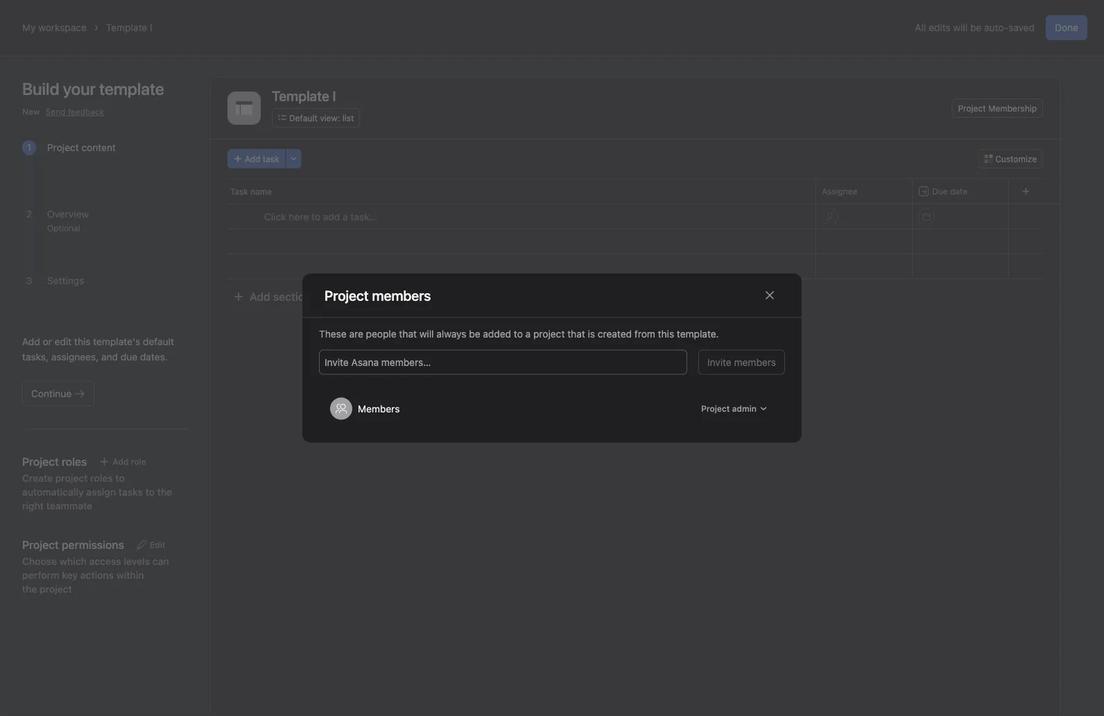 Task type: locate. For each thing, give the bounding box(es) containing it.
0 vertical spatial be
[[970, 22, 981, 33]]

0 vertical spatial project
[[958, 103, 986, 113]]

that left is
[[567, 328, 585, 339]]

edit
[[150, 540, 165, 550]]

settings
[[47, 275, 84, 286]]

0 horizontal spatial will
[[419, 328, 434, 339]]

add left section
[[250, 290, 270, 303]]

0 horizontal spatial this
[[74, 336, 90, 347]]

levels
[[124, 556, 150, 567]]

add for add task
[[245, 154, 260, 164]]

project
[[958, 103, 986, 113], [47, 142, 79, 153], [701, 404, 730, 414]]

default
[[143, 336, 174, 347]]

these are people that will always be added to a project that is created from this template.
[[319, 328, 719, 339]]

project members
[[325, 287, 431, 303]]

project for project admin
[[701, 404, 730, 414]]

saved
[[1008, 22, 1035, 33]]

project right 1
[[47, 142, 79, 153]]

1 vertical spatial be
[[469, 328, 480, 339]]

to left the
[[145, 486, 155, 498]]

to
[[514, 328, 523, 339], [115, 473, 125, 484], [145, 486, 155, 498]]

which
[[60, 556, 87, 567]]

your template
[[63, 79, 164, 98]]

my
[[22, 22, 36, 33]]

1 horizontal spatial to
[[145, 486, 155, 498]]

choose
[[22, 556, 57, 567]]

admin
[[732, 404, 757, 414]]

be left auto-
[[970, 22, 981, 33]]

project roles
[[22, 455, 87, 468]]

row containing task name
[[211, 178, 1060, 204]]

will
[[953, 22, 968, 33], [419, 328, 434, 339]]

automatically
[[22, 486, 84, 498]]

access
[[89, 556, 121, 567]]

this inside add or edit this template's default tasks, assignees, and due dates.
[[74, 336, 90, 347]]

1 horizontal spatial this
[[658, 328, 674, 339]]

this up assignees,
[[74, 336, 90, 347]]

i
[[150, 22, 152, 33]]

perform
[[22, 570, 59, 581]]

project up automatically on the left of page
[[55, 473, 88, 484]]

1 horizontal spatial project
[[701, 404, 730, 414]]

add for add section
[[250, 290, 270, 303]]

project inside create project roles to automatically assign tasks to the right teammate
[[55, 473, 88, 484]]

actions
[[80, 570, 114, 581]]

be inside project members 'dialog'
[[469, 328, 480, 339]]

2 horizontal spatial to
[[514, 328, 523, 339]]

project inside 'dialog'
[[533, 328, 565, 339]]

template i
[[272, 87, 336, 104]]

this inside project members 'dialog'
[[658, 328, 674, 339]]

1 vertical spatial will
[[419, 328, 434, 339]]

send
[[45, 107, 66, 117]]

project permissions
[[22, 539, 124, 552]]

default view: list
[[289, 113, 354, 123]]

add up "tasks,"
[[22, 336, 40, 347]]

will left always
[[419, 328, 434, 339]]

these
[[319, 328, 347, 339]]

edit button
[[130, 535, 172, 555]]

task
[[263, 154, 279, 164]]

template's
[[93, 336, 140, 347]]

2 vertical spatial project
[[701, 404, 730, 414]]

2 horizontal spatial project
[[958, 103, 986, 113]]

date
[[950, 187, 967, 196]]

will right edits
[[953, 22, 968, 33]]

all edits will be auto-saved
[[915, 22, 1035, 33]]

this right from
[[658, 328, 674, 339]]

from
[[634, 328, 655, 339]]

be left added
[[469, 328, 480, 339]]

add left task
[[245, 154, 260, 164]]

project left admin
[[701, 404, 730, 414]]

2 that from the left
[[567, 328, 585, 339]]

row
[[211, 178, 1060, 204], [211, 204, 1060, 230], [211, 229, 1060, 255], [211, 254, 1060, 279]]

project inside dropdown button
[[701, 404, 730, 414]]

0 vertical spatial to
[[514, 328, 523, 339]]

2 vertical spatial to
[[145, 486, 155, 498]]

add inside add or edit this template's default tasks, assignees, and due dates.
[[22, 336, 40, 347]]

within
[[116, 570, 144, 581]]

add role
[[113, 457, 146, 467]]

0 horizontal spatial that
[[399, 328, 417, 339]]

1 row from the top
[[211, 178, 1060, 204]]

the project
[[22, 584, 72, 595]]

this
[[658, 328, 674, 339], [74, 336, 90, 347]]

roles
[[90, 473, 113, 484]]

invite members button
[[698, 350, 785, 375]]

2
[[26, 208, 32, 220]]

project
[[533, 328, 565, 339], [55, 473, 88, 484]]

always
[[436, 328, 466, 339]]

1 vertical spatial project
[[47, 142, 79, 153]]

add left role
[[113, 457, 129, 467]]

0 horizontal spatial project
[[55, 473, 88, 484]]

0 horizontal spatial be
[[469, 328, 480, 339]]

settings button
[[47, 275, 84, 286]]

1 horizontal spatial be
[[970, 22, 981, 33]]

project left 'membership' on the right top
[[958, 103, 986, 113]]

1 horizontal spatial project
[[533, 328, 565, 339]]

or
[[43, 336, 52, 347]]

1 horizontal spatial will
[[953, 22, 968, 33]]

1 that from the left
[[399, 328, 417, 339]]

add
[[245, 154, 260, 164], [250, 290, 270, 303], [22, 336, 40, 347], [113, 457, 129, 467]]

add inside button
[[250, 290, 270, 303]]

project inside button
[[958, 103, 986, 113]]

added
[[483, 328, 511, 339]]

to left a
[[514, 328, 523, 339]]

project admin button
[[695, 399, 774, 419]]

template
[[106, 22, 147, 33]]

template.
[[677, 328, 719, 339]]

key
[[62, 570, 78, 581]]

that right people on the top
[[399, 328, 417, 339]]

4 row from the top
[[211, 254, 1060, 279]]

1 horizontal spatial that
[[567, 328, 585, 339]]

0 horizontal spatial project
[[47, 142, 79, 153]]

that
[[399, 328, 417, 339], [567, 328, 585, 339]]

people
[[366, 328, 396, 339]]

template i
[[106, 22, 152, 33]]

0 vertical spatial will
[[953, 22, 968, 33]]

due
[[932, 187, 948, 196]]

edit
[[55, 336, 72, 347]]

0 vertical spatial project
[[533, 328, 565, 339]]

project right a
[[533, 328, 565, 339]]

the
[[157, 486, 172, 498]]

assign
[[86, 486, 116, 498]]

task
[[230, 187, 248, 196]]

list
[[342, 113, 354, 123]]

to down add role button
[[115, 473, 125, 484]]

1 vertical spatial project
[[55, 473, 88, 484]]

all
[[915, 22, 926, 33]]

be
[[970, 22, 981, 33], [469, 328, 480, 339]]

right teammate
[[22, 500, 92, 512]]

0 horizontal spatial to
[[115, 473, 125, 484]]

choose which access levels can perform key actions within the project
[[22, 556, 169, 595]]



Task type: vqa. For each thing, say whether or not it's contained in the screenshot.
the right will
yes



Task type: describe. For each thing, give the bounding box(es) containing it.
1 vertical spatial to
[[115, 473, 125, 484]]

build
[[22, 79, 59, 98]]

invite
[[707, 356, 732, 368]]

default
[[289, 113, 317, 123]]

project members dialog
[[302, 274, 802, 443]]

create project roles to automatically assign tasks to the right teammate
[[22, 473, 172, 512]]

are
[[349, 328, 363, 339]]

my workspace link
[[22, 22, 87, 33]]

template image
[[236, 100, 252, 117]]

edits
[[929, 22, 951, 33]]

done button
[[1046, 15, 1087, 40]]

add for add or edit this template's default tasks, assignees, and due dates.
[[22, 336, 40, 347]]

will inside project members 'dialog'
[[419, 328, 434, 339]]

add for add role
[[113, 457, 129, 467]]

name
[[250, 187, 272, 196]]

can
[[152, 556, 169, 567]]

due
[[121, 351, 137, 363]]

section
[[273, 290, 311, 303]]

membership
[[988, 103, 1037, 113]]

Invite Asana members… text field
[[325, 354, 441, 371]]

and
[[101, 351, 118, 363]]

add task button
[[227, 149, 285, 169]]

new send feedback
[[22, 107, 104, 117]]

auto-
[[984, 22, 1008, 33]]

view:
[[320, 113, 340, 123]]

due date
[[932, 187, 967, 196]]

continue button
[[22, 381, 94, 406]]

workspace
[[38, 22, 87, 33]]

members
[[734, 356, 776, 368]]

my workspace
[[22, 22, 87, 33]]

overview button
[[47, 208, 89, 220]]

default view: list button
[[272, 108, 360, 128]]

project for project content
[[47, 142, 79, 153]]

tasks,
[[22, 351, 49, 363]]

create
[[22, 473, 53, 484]]

optional
[[47, 223, 80, 233]]

members
[[358, 403, 400, 415]]

1 2 3
[[26, 142, 32, 286]]

new
[[22, 107, 40, 117]]

project content
[[47, 142, 116, 153]]

project membership
[[958, 103, 1037, 113]]

assignees,
[[51, 351, 99, 363]]

build your template
[[22, 79, 164, 98]]

is
[[588, 328, 595, 339]]

send feedback link
[[45, 105, 104, 118]]

project admin
[[701, 404, 757, 414]]

invite members
[[707, 356, 776, 368]]

a
[[525, 328, 531, 339]]

add or edit this template's default tasks, assignees, and due dates.
[[22, 336, 174, 363]]

dates.
[[140, 351, 168, 363]]

add section
[[250, 290, 311, 303]]

to inside project members 'dialog'
[[514, 328, 523, 339]]

project for project membership
[[958, 103, 986, 113]]

add role button
[[93, 452, 152, 472]]

created
[[598, 328, 632, 339]]

content
[[82, 142, 116, 153]]

close this dialog image
[[764, 290, 775, 301]]

overview
[[47, 208, 89, 220]]

2 row from the top
[[211, 204, 1060, 230]]

feedback
[[68, 107, 104, 117]]

project content button
[[47, 142, 116, 153]]

1
[[27, 142, 31, 153]]

tasks
[[118, 486, 143, 498]]

continue
[[31, 388, 72, 399]]

overview optional
[[47, 208, 89, 233]]

assignee
[[822, 187, 857, 196]]

done
[[1055, 22, 1078, 33]]

role
[[131, 457, 146, 467]]

project membership button
[[952, 98, 1043, 118]]

add task
[[245, 154, 279, 164]]

3 row from the top
[[211, 229, 1060, 255]]

add section button
[[227, 284, 316, 309]]



